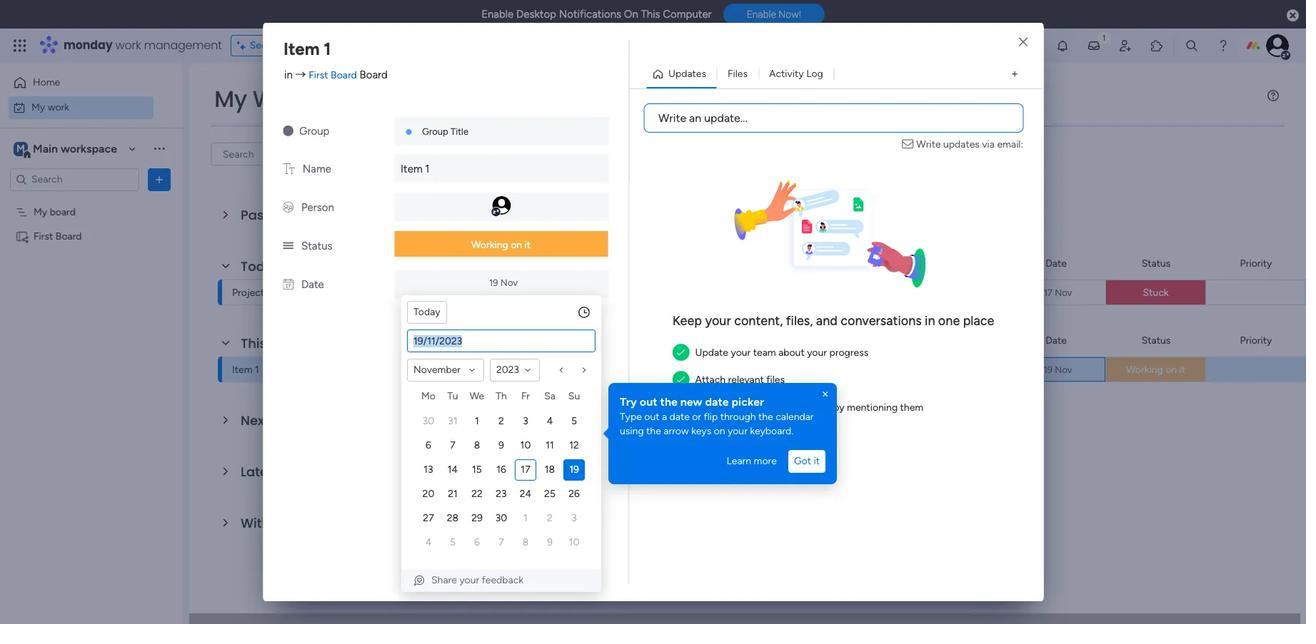 Task type: describe. For each thing, give the bounding box(es) containing it.
plans
[[269, 39, 293, 51]]

2 vertical spatial the
[[646, 426, 661, 438]]

files button
[[717, 63, 758, 86]]

8 for the bottom the 8 button
[[522, 537, 529, 549]]

got it
[[794, 456, 820, 468]]

1 vertical spatial 10 button
[[563, 533, 585, 554]]

saturday element
[[538, 388, 562, 410]]

customize
[[478, 148, 527, 160]]

29
[[471, 513, 483, 525]]

and
[[816, 313, 837, 329]]

today / 1 item
[[241, 258, 321, 276]]

18
[[545, 464, 555, 476]]

0 horizontal spatial 9
[[498, 440, 504, 452]]

0 horizontal spatial 7
[[450, 440, 455, 452]]

0 horizontal spatial 2 button
[[491, 411, 512, 433]]

1 vertical spatial 6 button
[[466, 533, 488, 554]]

1 vertical spatial the
[[758, 411, 773, 423]]

0 horizontal spatial date
[[307, 515, 337, 533]]

1 vertical spatial it
[[1179, 364, 1185, 376]]

23 button
[[491, 484, 512, 506]]

add view image
[[1012, 69, 1018, 80]]

0 vertical spatial 4 button
[[539, 411, 561, 433]]

1 vertical spatial first board link
[[651, 358, 783, 383]]

0 vertical spatial item
[[283, 39, 320, 59]]

27
[[423, 513, 434, 525]]

thursday element
[[489, 388, 513, 410]]

16 button
[[491, 460, 512, 481]]

3 for the bottommost 3 button
[[571, 513, 577, 525]]

1 vertical spatial item
[[401, 163, 422, 176]]

on inside try out the new date picker type out a date or flip through the calendar using the arrow keys on your keyboard.
[[714, 426, 725, 438]]

22 button
[[466, 484, 488, 506]]

monday work management
[[64, 37, 222, 54]]

4 for leftmost the 4 button
[[425, 537, 432, 549]]

17 for 17
[[521, 464, 530, 476]]

keyboard.
[[750, 426, 793, 438]]

2 horizontal spatial on
[[1165, 364, 1177, 376]]

through
[[720, 411, 756, 423]]

place
[[963, 313, 994, 329]]

sunday element
[[562, 388, 586, 410]]

26 button
[[563, 484, 585, 506]]

next image
[[578, 365, 590, 376]]

update your team about your progress
[[695, 347, 868, 359]]

1 vertical spatial 19 nov
[[1044, 365, 1072, 375]]

1 horizontal spatial 30 button
[[491, 508, 512, 530]]

keys
[[691, 426, 711, 438]]

1 horizontal spatial working
[[1126, 364, 1163, 376]]

your for feedback
[[459, 575, 479, 587]]

1 horizontal spatial in
[[925, 313, 935, 329]]

0 vertical spatial item 1
[[283, 39, 331, 59]]

1 horizontal spatial 9 button
[[539, 533, 561, 554]]

done
[[400, 148, 423, 160]]

0 horizontal spatial 6 button
[[418, 436, 439, 457]]

activity log
[[769, 68, 823, 80]]

1 down wednesday element
[[475, 416, 479, 428]]

0 vertical spatial first board
[[34, 230, 82, 242]]

relevant
[[728, 374, 764, 387]]

them
[[900, 402, 923, 414]]

write an update...
[[658, 111, 747, 125]]

calendar
[[776, 411, 814, 423]]

0 horizontal spatial item
[[232, 364, 253, 376]]

m
[[16, 142, 25, 155]]

1 vertical spatial title
[[848, 366, 866, 376]]

add time image
[[577, 306, 591, 320]]

email:
[[997, 139, 1023, 151]]

team for members
[[764, 402, 787, 414]]

customize button
[[455, 143, 532, 166]]

board inside in → first board board
[[331, 69, 357, 81]]

1 priority from the top
[[1240, 257, 1272, 270]]

1 inside today / 1 item
[[294, 262, 298, 274]]

write updates via email:
[[916, 139, 1023, 151]]

3 for topmost 3 button
[[523, 416, 528, 428]]

1 vertical spatial out
[[644, 411, 659, 423]]

we
[[470, 391, 484, 403]]

files
[[728, 68, 748, 80]]

2 priority from the top
[[1240, 335, 1272, 347]]

invite members image
[[1118, 39, 1133, 53]]

26
[[568, 488, 580, 501]]

14 button
[[442, 460, 463, 481]]

20
[[422, 488, 434, 501]]

1 horizontal spatial first board
[[653, 365, 701, 377]]

Filter dashboard by text search field
[[211, 143, 345, 166]]

12 button
[[563, 436, 585, 457]]

2 horizontal spatial first
[[653, 365, 672, 377]]

first inside list box
[[34, 230, 53, 242]]

item 1 dialog
[[0, 0, 1306, 625]]

item
[[301, 262, 321, 274]]

1 vertical spatial 8 button
[[515, 533, 536, 554]]

arrow
[[664, 426, 689, 438]]

1 horizontal spatial working on it
[[1126, 364, 1185, 376]]

home button
[[9, 71, 154, 94]]

today for today
[[413, 306, 440, 318]]

log
[[806, 68, 823, 80]]

th
[[496, 391, 507, 403]]

25
[[544, 488, 556, 501]]

su
[[568, 391, 580, 403]]

sa
[[544, 391, 555, 403]]

close image
[[820, 389, 831, 401]]

23
[[496, 488, 507, 501]]

1 horizontal spatial date
[[669, 411, 690, 423]]

envelope o image
[[902, 137, 916, 152]]

2 horizontal spatial 19
[[1044, 365, 1053, 375]]

wednesday element
[[465, 388, 489, 410]]

0 vertical spatial 7 button
[[442, 436, 463, 457]]

2 vertical spatial date
[[1046, 335, 1067, 347]]

19 button
[[563, 460, 585, 481]]

1 horizontal spatial 9
[[547, 537, 553, 549]]

date inside item 1 dialog
[[301, 278, 324, 291]]

content,
[[734, 313, 783, 329]]

0 horizontal spatial 4 button
[[418, 533, 439, 554]]

flip
[[704, 411, 718, 423]]

next week /
[[241, 412, 319, 430]]

0 vertical spatial 3 button
[[515, 411, 536, 433]]

via
[[982, 139, 995, 151]]

2023 button
[[490, 359, 540, 382]]

monday element
[[416, 388, 441, 410]]

week for this
[[270, 335, 303, 353]]

notifications
[[559, 8, 621, 21]]

got it button
[[788, 451, 825, 473]]

31 button
[[442, 411, 463, 433]]

4 for the topmost the 4 button
[[547, 416, 553, 428]]

group up "keep your content, files, and conversations in one place"
[[842, 257, 870, 270]]

2 vertical spatial status
[[1142, 335, 1171, 347]]

0 horizontal spatial 2
[[498, 416, 504, 428]]

0 horizontal spatial 8 button
[[466, 436, 488, 457]]

tuesday element
[[441, 388, 465, 410]]

row group containing 30
[[416, 410, 586, 556]]

1 vertical spatial 2 button
[[539, 508, 561, 530]]

2023
[[496, 364, 519, 376]]

1 up in → first board board
[[324, 39, 331, 59]]

group up hide done items at the left of the page
[[422, 126, 448, 137]]

1 horizontal spatial 7 button
[[491, 533, 512, 554]]

learn more
[[727, 456, 777, 468]]

your inside try out the new date picker type out a date or flip through the calendar using the arrow keys on your keyboard.
[[728, 426, 748, 438]]

v2 status image
[[283, 240, 293, 253]]

20 button
[[418, 484, 439, 506]]

update...
[[704, 111, 747, 125]]

tu
[[447, 391, 458, 403]]

25 button
[[539, 484, 561, 506]]

keep your content, files, and conversations in one place
[[672, 313, 994, 329]]

1 image
[[1098, 29, 1110, 45]]

your for team
[[731, 347, 751, 359]]

15 button
[[466, 460, 488, 481]]

1 horizontal spatial 2
[[547, 513, 553, 525]]

1 down 24 button
[[523, 513, 528, 525]]

0 vertical spatial date
[[1046, 257, 1067, 270]]

6 for the bottom 6 "button"
[[474, 537, 480, 549]]

2 horizontal spatial date
[[705, 396, 729, 409]]

13
[[424, 464, 433, 476]]

management
[[144, 37, 222, 54]]

main
[[33, 142, 58, 155]]

home
[[33, 76, 60, 89]]

1 horizontal spatial this
[[641, 8, 660, 21]]

work for my
[[48, 101, 69, 113]]

1 vertical spatial a
[[295, 515, 303, 533]]

0 vertical spatial out
[[640, 396, 657, 409]]

1 vertical spatial 7
[[499, 537, 504, 549]]

update
[[695, 347, 728, 359]]

workspace selection element
[[14, 140, 119, 159]]

name
[[303, 163, 331, 176]]

share your feedback link
[[413, 574, 590, 588]]

attach
[[695, 374, 726, 387]]

19 inside item 1 dialog
[[489, 277, 498, 288]]

title inside item 1 dialog
[[451, 126, 468, 137]]

see plans button
[[230, 35, 299, 56]]

5 for 5 button to the top
[[571, 416, 577, 428]]

on inside item 1 dialog
[[511, 239, 522, 251]]

a inside try out the new date picker type out a date or flip through the calendar using the arrow keys on your keyboard.
[[662, 411, 667, 423]]

2 horizontal spatial item 1
[[401, 163, 430, 176]]

your for content,
[[705, 313, 731, 329]]

friday element
[[513, 388, 538, 410]]

18 button
[[539, 460, 561, 481]]

2 vertical spatial item 1
[[232, 364, 259, 376]]

my board
[[34, 206, 76, 218]]

see plans
[[250, 39, 293, 51]]

search everything image
[[1185, 39, 1199, 53]]

or
[[692, 411, 701, 423]]

first board link inside item 1 dialog
[[309, 69, 357, 81]]

1 vertical spatial this
[[241, 335, 266, 353]]

updates
[[943, 139, 980, 151]]

on
[[624, 8, 638, 21]]

it inside button
[[814, 456, 820, 468]]

24 button
[[515, 484, 536, 506]]

my work button
[[9, 96, 154, 119]]

new
[[680, 396, 702, 409]]

by
[[833, 402, 844, 414]]

feedback
[[482, 575, 523, 587]]

11 button
[[539, 436, 561, 457]]



Task type: vqa. For each thing, say whether or not it's contained in the screenshot.
top Write
yes



Task type: locate. For each thing, give the bounding box(es) containing it.
workspace image
[[14, 141, 28, 157]]

1 horizontal spatial enable
[[747, 9, 776, 20]]

dapulse text column image
[[283, 163, 295, 176]]

my for my work
[[214, 83, 247, 115]]

2 vertical spatial item
[[232, 364, 253, 376]]

3 down 26 button
[[571, 513, 577, 525]]

v2 sun image
[[283, 125, 293, 138]]

first board down my board
[[34, 230, 82, 242]]

0 vertical spatial 9 button
[[491, 436, 512, 457]]

10 button down 26 button
[[563, 533, 585, 554]]

1 horizontal spatial group title
[[820, 366, 866, 376]]

work
[[253, 83, 310, 115]]

stuck
[[1143, 287, 1169, 299]]

enable for enable now!
[[747, 9, 776, 20]]

grid containing mo
[[416, 388, 586, 556]]

2 vertical spatial date
[[307, 515, 337, 533]]

1 horizontal spatial 10 button
[[563, 533, 585, 554]]

7 button up 14
[[442, 436, 463, 457]]

0 horizontal spatial 5
[[450, 537, 456, 549]]

0 vertical spatial 10 button
[[515, 436, 536, 457]]

8 button up 15
[[466, 436, 488, 457]]

0 vertical spatial 9
[[498, 440, 504, 452]]

my work
[[31, 101, 69, 113]]

17 for 17 nov
[[1044, 287, 1053, 298]]

your right keep
[[705, 313, 731, 329]]

in → first board board
[[284, 68, 388, 81]]

first board link right → at the top left of page
[[309, 69, 357, 81]]

first board
[[34, 230, 82, 242], [653, 365, 701, 377]]

about
[[778, 347, 805, 359]]

in left → at the top left of page
[[284, 68, 293, 81]]

30 button down monday element
[[418, 411, 439, 433]]

type
[[620, 411, 642, 423]]

date down item
[[301, 278, 324, 291]]

0 vertical spatial team
[[753, 347, 776, 359]]

19 nov inside item 1 dialog
[[489, 277, 518, 288]]

the up keyboard.
[[758, 411, 773, 423]]

in left one
[[925, 313, 935, 329]]

date up flip
[[705, 396, 729, 409]]

1 vertical spatial week
[[272, 412, 306, 430]]

0 horizontal spatial 3
[[523, 416, 528, 428]]

6 for the leftmost 6 "button"
[[426, 440, 431, 452]]

2 button down "25" button
[[539, 508, 561, 530]]

0 horizontal spatial in
[[284, 68, 293, 81]]

0 horizontal spatial working on it
[[471, 239, 531, 251]]

4 button down 27 button
[[418, 533, 439, 554]]

using
[[620, 426, 644, 438]]

first board link
[[309, 69, 357, 81], [651, 358, 783, 383]]

0 vertical spatial priority
[[1240, 257, 1272, 270]]

1 horizontal spatial a
[[662, 411, 667, 423]]

date down 17 nov
[[1046, 335, 1067, 347]]

0 horizontal spatial 5 button
[[442, 533, 463, 554]]

1 vertical spatial items
[[331, 211, 356, 223]]

1 vertical spatial 1 button
[[515, 508, 536, 530]]

0 horizontal spatial 17
[[521, 464, 530, 476]]

Search in workspace field
[[30, 171, 119, 188]]

status inside item 1 dialog
[[301, 240, 332, 253]]

items
[[425, 148, 450, 160], [331, 211, 356, 223]]

1 horizontal spatial work
[[115, 37, 141, 54]]

try out the new date picker heading
[[620, 395, 825, 411]]

november
[[413, 364, 461, 376]]

5 button
[[563, 411, 585, 433], [442, 533, 463, 554]]

21 button
[[442, 484, 463, 506]]

0 vertical spatial 17
[[1044, 287, 1053, 298]]

1 horizontal spatial 5
[[571, 416, 577, 428]]

10 for topmost "10" button
[[520, 440, 531, 452]]

notifications image
[[1055, 39, 1070, 53]]

0 horizontal spatial 10 button
[[515, 436, 536, 457]]

close image
[[1019, 37, 1028, 48]]

1 horizontal spatial 3
[[571, 513, 577, 525]]

group right the v2 sun image
[[299, 125, 329, 138]]

list box
[[0, 197, 182, 441]]

2 down "25" button
[[547, 513, 553, 525]]

1 vertical spatial 17
[[521, 464, 530, 476]]

status
[[301, 240, 332, 253], [1142, 257, 1171, 270], [1142, 335, 1171, 347]]

0 vertical spatial week
[[270, 335, 303, 353]]

1 horizontal spatial write
[[916, 139, 941, 151]]

0 vertical spatial in
[[284, 68, 293, 81]]

status up stuck
[[1142, 257, 1171, 270]]

0
[[322, 211, 329, 223]]

week down the dapulse date column icon
[[270, 335, 303, 353]]

my for my work
[[31, 101, 45, 113]]

1 horizontal spatial first board link
[[651, 358, 783, 383]]

1 vertical spatial group title
[[820, 366, 866, 376]]

board inside list box
[[56, 230, 82, 242]]

1 vertical spatial 19
[[1044, 365, 1053, 375]]

first board up new
[[653, 365, 701, 377]]

7 button up feedback
[[491, 533, 512, 554]]

a
[[662, 411, 667, 423], [295, 515, 303, 533]]

10 left 11
[[520, 440, 531, 452]]

working inside item 1 dialog
[[471, 239, 508, 251]]

first right the shareable board image
[[34, 230, 53, 242]]

items right 0
[[331, 211, 356, 223]]

1 vertical spatial date
[[669, 411, 690, 423]]

today up november
[[413, 306, 440, 318]]

0 horizontal spatial 9 button
[[491, 436, 512, 457]]

my inside list box
[[34, 206, 47, 218]]

0 horizontal spatial enable
[[481, 8, 514, 21]]

0 horizontal spatial working
[[471, 239, 508, 251]]

option
[[0, 199, 182, 202]]

team up keyboard.
[[764, 402, 787, 414]]

9 button up 16 at bottom left
[[491, 436, 512, 457]]

0 horizontal spatial a
[[295, 515, 303, 533]]

enable
[[481, 8, 514, 21], [747, 9, 776, 20]]

person
[[301, 201, 334, 214]]

1 button down 24 button
[[515, 508, 536, 530]]

select product image
[[13, 39, 27, 53]]

1 button down wednesday element
[[466, 411, 488, 433]]

→
[[295, 68, 306, 81]]

1 vertical spatial 6
[[474, 537, 480, 549]]

work inside button
[[48, 101, 69, 113]]

item 1 up → at the top left of page
[[283, 39, 331, 59]]

17 inside button
[[521, 464, 530, 476]]

0 horizontal spatial first
[[34, 230, 53, 242]]

None search field
[[211, 143, 345, 166]]

1 horizontal spatial 4
[[547, 416, 553, 428]]

0 vertical spatial 5 button
[[563, 411, 585, 433]]

enable left desktop
[[481, 8, 514, 21]]

date
[[705, 396, 729, 409], [669, 411, 690, 423], [307, 515, 337, 533]]

week right next
[[272, 412, 306, 430]]

status up item
[[301, 240, 332, 253]]

write left updates
[[916, 139, 941, 151]]

1 vertical spatial 10
[[569, 537, 579, 549]]

4 button
[[539, 411, 561, 433], [418, 533, 439, 554]]

1 down this week /
[[255, 364, 259, 376]]

write for write updates via email:
[[916, 139, 941, 151]]

0 horizontal spatial this
[[241, 335, 266, 353]]

first right → at the top left of page
[[309, 69, 328, 81]]

title down progress
[[848, 366, 866, 376]]

work for monday
[[115, 37, 141, 54]]

hide done items
[[376, 148, 450, 160]]

0 vertical spatial 8
[[474, 440, 480, 452]]

0 vertical spatial working on it
[[471, 239, 531, 251]]

group down progress
[[820, 366, 846, 376]]

a right without
[[295, 515, 303, 533]]

date right without
[[307, 515, 337, 533]]

my inside button
[[31, 101, 45, 113]]

1 horizontal spatial 19
[[569, 464, 579, 476]]

fr
[[521, 391, 530, 403]]

2 button
[[491, 411, 512, 433], [539, 508, 561, 530]]

progress
[[829, 347, 868, 359]]

7 down 31 'button'
[[450, 440, 455, 452]]

date up 17 nov
[[1046, 257, 1067, 270]]

your down through
[[728, 426, 748, 438]]

board
[[50, 206, 76, 218]]

30 down monday element
[[423, 416, 434, 428]]

10
[[520, 440, 531, 452], [569, 537, 579, 549]]

learn
[[727, 456, 751, 468]]

1 vertical spatial status
[[1142, 257, 1171, 270]]

the left new
[[660, 396, 678, 409]]

on
[[511, 239, 522, 251], [1165, 364, 1177, 376], [714, 426, 725, 438]]

write left "an"
[[658, 111, 686, 125]]

jacob simon image
[[1266, 34, 1289, 57]]

team left about
[[753, 347, 776, 359]]

1 vertical spatial working
[[1126, 364, 1163, 376]]

3 down friday element
[[523, 416, 528, 428]]

my left work
[[214, 83, 247, 115]]

2 horizontal spatial it
[[1179, 364, 1185, 376]]

working on it inside item 1 dialog
[[471, 239, 531, 251]]

0 vertical spatial 5
[[571, 416, 577, 428]]

got
[[794, 456, 811, 468]]

activity
[[769, 68, 804, 80]]

0 horizontal spatial 1 button
[[466, 411, 488, 433]]

attach relevant files
[[695, 374, 785, 387]]

5 button down the sunday element
[[563, 411, 585, 433]]

0 vertical spatial the
[[660, 396, 678, 409]]

my for my board
[[34, 206, 47, 218]]

your up attach relevant files
[[731, 347, 751, 359]]

17 button
[[515, 460, 536, 481]]

0 horizontal spatial today
[[241, 258, 281, 276]]

enable inside button
[[747, 9, 776, 20]]

3 button down 26 button
[[563, 508, 585, 530]]

1 vertical spatial write
[[916, 139, 941, 151]]

group title inside item 1 dialog
[[422, 126, 468, 137]]

now!
[[779, 9, 801, 20]]

13 button
[[418, 460, 439, 481]]

nov inside item 1 dialog
[[500, 277, 518, 288]]

today up project 1
[[241, 258, 281, 276]]

1 vertical spatial 4
[[425, 537, 432, 549]]

28
[[447, 513, 459, 525]]

priority
[[1240, 257, 1272, 270], [1240, 335, 1272, 347]]

1 horizontal spatial first
[[309, 69, 328, 81]]

1 horizontal spatial 8
[[522, 537, 529, 549]]

this down project 1
[[241, 335, 266, 353]]

2 button down thursday element
[[491, 411, 512, 433]]

previous image
[[556, 365, 567, 376]]

without a date /
[[241, 515, 350, 533]]

1 button
[[466, 411, 488, 433], [515, 508, 536, 530]]

list box containing my board
[[0, 197, 182, 441]]

project
[[232, 287, 264, 299]]

date up arrow
[[669, 411, 690, 423]]

updates
[[668, 68, 706, 80]]

write inside button
[[658, 111, 686, 125]]

the right using
[[646, 426, 661, 438]]

7 up feedback
[[499, 537, 504, 549]]

21
[[448, 488, 458, 501]]

0 horizontal spatial 30 button
[[418, 411, 439, 433]]

1 left item
[[294, 262, 298, 274]]

19 inside button
[[569, 464, 579, 476]]

today
[[241, 258, 281, 276], [413, 306, 440, 318]]

1 horizontal spatial 7
[[499, 537, 504, 549]]

my
[[214, 83, 247, 115], [31, 101, 45, 113], [34, 206, 47, 218]]

enable desktop notifications on this computer
[[481, 8, 712, 21]]

team
[[753, 347, 776, 359], [764, 402, 787, 414]]

first board link up try out the new date picker heading
[[651, 358, 783, 383]]

nov
[[500, 277, 518, 288], [1055, 287, 1072, 298], [1055, 365, 1072, 375]]

12
[[569, 440, 579, 452]]

14
[[448, 464, 458, 476]]

your right share
[[459, 575, 479, 587]]

0 vertical spatial 19
[[489, 277, 498, 288]]

my down home on the left top
[[31, 101, 45, 113]]

1 vertical spatial 30
[[495, 513, 507, 525]]

try out the new date picker type out a date or flip through the calendar using the arrow keys on your keyboard.
[[620, 396, 816, 438]]

8 button up feedback
[[515, 533, 536, 554]]

5 down the sunday element
[[571, 416, 577, 428]]

item down this week /
[[232, 364, 253, 376]]

work right monday
[[115, 37, 141, 54]]

1 vertical spatial 3 button
[[563, 508, 585, 530]]

row group
[[416, 410, 586, 556]]

1 vertical spatial 7 button
[[491, 533, 512, 554]]

17 nov
[[1044, 287, 1072, 298]]

dapulse date column image
[[283, 278, 293, 291]]

1 horizontal spatial items
[[425, 148, 450, 160]]

10 button left 11
[[515, 436, 536, 457]]

today inside button
[[413, 306, 440, 318]]

grid
[[416, 388, 586, 556]]

board
[[360, 68, 388, 81], [331, 69, 357, 81], [56, 230, 82, 242], [675, 365, 701, 377]]

title
[[451, 126, 468, 137], [848, 366, 866, 376]]

write for write an update...
[[658, 111, 686, 125]]

9 button down "25" button
[[539, 533, 561, 554]]

week
[[270, 335, 303, 353], [272, 412, 306, 430]]

first left attach
[[653, 365, 672, 377]]

this right on
[[641, 8, 660, 21]]

item 1 down hide done items at the left of the page
[[401, 163, 430, 176]]

0 horizontal spatial 6
[[426, 440, 431, 452]]

inbox image
[[1087, 39, 1101, 53]]

1 vertical spatial 3
[[571, 513, 577, 525]]

1 horizontal spatial it
[[814, 456, 820, 468]]

6 button up 13
[[418, 436, 439, 457]]

updates button
[[646, 63, 717, 86]]

2 vertical spatial first
[[653, 365, 672, 377]]

items inside past dates / 0 items
[[331, 211, 356, 223]]

group title up hide done items at the left of the page
[[422, 126, 468, 137]]

19 nov
[[489, 277, 518, 288], [1044, 365, 1072, 375]]

enable for enable desktop notifications on this computer
[[481, 8, 514, 21]]

6 down 29 button
[[474, 537, 480, 549]]

v2 multiple person column image
[[283, 201, 293, 214]]

my left board
[[34, 206, 47, 218]]

desktop
[[516, 8, 556, 21]]

0 vertical spatial 1 button
[[466, 411, 488, 433]]

11
[[546, 440, 554, 452]]

it inside dialog
[[525, 239, 531, 251]]

5 for the leftmost 5 button
[[450, 537, 456, 549]]

0 vertical spatial today
[[241, 258, 281, 276]]

team for about
[[753, 347, 776, 359]]

out right 'try'
[[640, 396, 657, 409]]

1 right project
[[267, 287, 271, 299]]

8 for the leftmost the 8 button
[[474, 440, 480, 452]]

working on it
[[471, 239, 531, 251], [1126, 364, 1185, 376]]

1 horizontal spatial 5 button
[[563, 411, 585, 433]]

1 vertical spatial on
[[1165, 364, 1177, 376]]

main workspace
[[33, 142, 117, 155]]

today for today / 1 item
[[241, 258, 281, 276]]

6 button
[[418, 436, 439, 457], [466, 533, 488, 554]]

9 up 16 at bottom left
[[498, 440, 504, 452]]

Date field
[[408, 331, 595, 352]]

help image
[[1216, 39, 1230, 53]]

apps image
[[1150, 39, 1164, 53]]

past
[[241, 206, 269, 224]]

dates
[[272, 206, 309, 224]]

out
[[640, 396, 657, 409], [644, 411, 659, 423]]

out right the type
[[644, 411, 659, 423]]

1 vertical spatial working on it
[[1126, 364, 1185, 376]]

1 horizontal spatial today
[[413, 306, 440, 318]]

8 up feedback
[[522, 537, 529, 549]]

without
[[241, 515, 291, 533]]

6 button down 29 button
[[466, 533, 488, 554]]

8 button
[[466, 436, 488, 457], [515, 533, 536, 554]]

2 down thursday element
[[498, 416, 504, 428]]

4 button down the saturday element
[[539, 411, 561, 433]]

10 for "10" button to the bottom
[[569, 537, 579, 549]]

4 down 27 button
[[425, 537, 432, 549]]

shareable board image
[[15, 230, 29, 243]]

5 button down 28 button
[[442, 533, 463, 554]]

dapulse close image
[[1287, 9, 1299, 23]]

your
[[705, 313, 731, 329], [731, 347, 751, 359], [807, 347, 827, 359], [728, 426, 748, 438], [459, 575, 479, 587]]

item 1 down this week /
[[232, 364, 259, 376]]

activity log button
[[758, 63, 834, 86]]

files,
[[786, 313, 813, 329]]

1 down hide done items at the left of the page
[[425, 163, 430, 176]]

enable left "now!"
[[747, 9, 776, 20]]

today button
[[407, 301, 447, 324]]

your right about
[[807, 347, 827, 359]]

title up customize button
[[451, 126, 468, 137]]

1 vertical spatial item 1
[[401, 163, 430, 176]]

3 button down friday element
[[515, 411, 536, 433]]

notify
[[695, 402, 724, 414]]

a up arrow
[[662, 411, 667, 423]]

picker
[[732, 396, 764, 409]]

1 horizontal spatial 30
[[495, 513, 507, 525]]

next
[[241, 412, 269, 430]]

30 button down '23' button
[[491, 508, 512, 530]]

0 vertical spatial 30
[[423, 416, 434, 428]]

first inside in → first board board
[[309, 69, 328, 81]]

6
[[426, 440, 431, 452], [474, 537, 480, 549]]

item down "done"
[[401, 163, 422, 176]]

17
[[1044, 287, 1053, 298], [521, 464, 530, 476]]

6 up 13
[[426, 440, 431, 452]]

week for next
[[272, 412, 306, 430]]

1 horizontal spatial on
[[714, 426, 725, 438]]

one
[[938, 313, 960, 329]]



